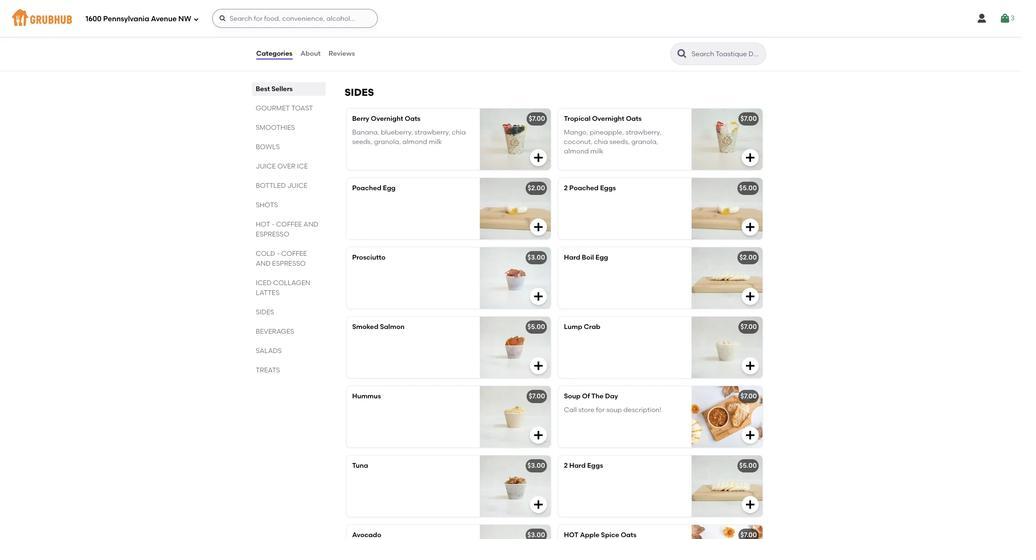 Task type: vqa. For each thing, say whether or not it's contained in the screenshot.


Task type: describe. For each thing, give the bounding box(es) containing it.
$2.00 for poached egg
[[528, 185, 545, 193]]

collagen
[[273, 279, 310, 287]]

coffee for hot
[[276, 221, 302, 229]]

and for hot - coffee and espresso
[[304, 221, 318, 229]]

2 for 2 poached eggs
[[564, 185, 568, 193]]

poached egg
[[352, 185, 396, 193]]

lattes
[[256, 289, 280, 297]]

svg image for tropical overnight oats image
[[745, 152, 756, 164]]

0 vertical spatial hard
[[564, 254, 580, 262]]

3 button
[[999, 10, 1015, 27]]

$3.00 for 2 hard eggs
[[528, 463, 545, 471]]

1600
[[86, 14, 102, 23]]

svg image for '2 poached eggs' image
[[745, 222, 756, 233]]

boil
[[582, 254, 594, 262]]

hummus
[[352, 393, 381, 401]]

smoked salmon image
[[480, 317, 551, 379]]

lump crab image
[[692, 317, 763, 379]]

proteins for milk,
[[368, 25, 394, 33]]

smoothies tab
[[256, 123, 322, 133]]

call
[[564, 406, 577, 414]]

$2.00 for hard boil egg
[[740, 254, 757, 262]]

ginger,
[[584, 34, 606, 43]]

1 vertical spatial hard
[[569, 463, 586, 471]]

soup of the day image
[[692, 387, 763, 448]]

proteins for spice,
[[580, 25, 606, 33]]

beverages
[[256, 328, 294, 336]]

bowls
[[256, 143, 280, 151]]

juice over ice
[[256, 163, 308, 171]]

Search for food, convenience, alcohol... search field
[[212, 9, 378, 28]]

2 for 2 hard eggs
[[564, 463, 568, 471]]

and for cold - coffee and espresso
[[256, 260, 271, 268]]

treats
[[256, 367, 280, 375]]

of
[[582, 393, 590, 401]]

svg image for 2 hard eggs image
[[745, 500, 756, 511]]

syrup,
[[630, 34, 649, 43]]

collagen, inside the vital proteins matcha collagen, almond milk, honey or agave (if requested)
[[423, 25, 452, 33]]

svg image for berry overnight oats image
[[533, 152, 544, 164]]

matcha latte
[[352, 11, 396, 20]]

1 vertical spatial egg
[[596, 254, 608, 262]]

- for hot
[[272, 221, 275, 229]]

$5.00 for smoked salmon
[[528, 324, 545, 332]]

svg image for soup of the day "image"
[[745, 430, 756, 442]]

salmon
[[380, 324, 405, 332]]

about
[[301, 50, 321, 58]]

avenue
[[151, 14, 177, 23]]

svg image for tuna image
[[533, 500, 544, 511]]

reviews
[[329, 50, 355, 58]]

svg image for "matcha latte" image
[[533, 49, 544, 60]]

avocado image
[[480, 526, 551, 540]]

matcha latte image
[[480, 5, 551, 67]]

bottled
[[256, 182, 286, 190]]

juice over ice tab
[[256, 162, 322, 172]]

best sellers
[[256, 85, 293, 93]]

mango, pineapple, strawberry, coconut, chia seeds, granola, almond milk
[[564, 128, 661, 156]]

beverages tab
[[256, 327, 322, 337]]

agave
[[424, 34, 445, 43]]

ice
[[297, 163, 308, 171]]

best
[[256, 85, 270, 93]]

tropical overnight oats
[[564, 115, 642, 123]]

poached egg image
[[480, 178, 551, 240]]

treats tab
[[256, 366, 322, 376]]

overnight for blueberry,
[[371, 115, 403, 123]]

soup of the day
[[564, 393, 618, 401]]

vital for vital proteins collagen, turmeric chai spice, ginger, maple syrup, almond milk
[[564, 25, 578, 33]]

smoked
[[352, 324, 378, 332]]

collagen, inside "vital proteins collagen, turmeric chai spice, ginger, maple syrup, almond milk"
[[607, 25, 637, 33]]

pineapple,
[[590, 128, 624, 136]]

vital proteins collagen, turmeric chai spice, ginger, maple syrup, almond milk button
[[558, 5, 763, 67]]

coconut,
[[564, 138, 592, 146]]

svg image for poached egg image
[[533, 222, 544, 233]]

salads
[[256, 347, 282, 356]]

coffee for cold
[[281, 250, 307, 258]]

espresso for cold
[[272, 260, 306, 268]]

milk inside mango, pineapple, strawberry, coconut, chia seeds, granola, almond milk
[[590, 148, 603, 156]]

day
[[605, 393, 618, 401]]

iced collagen lattes
[[256, 279, 310, 297]]

cold
[[256, 250, 275, 258]]

categories button
[[256, 37, 293, 71]]

tropical
[[564, 115, 591, 123]]

iced collagen lattes tab
[[256, 278, 322, 298]]

call store for soup description!
[[564, 406, 661, 414]]

almond inside banana, blueberry, strawberry, chia seeds, granola, almond milk
[[402, 138, 427, 146]]

gourmet toast
[[256, 104, 313, 113]]

banana,
[[352, 128, 379, 136]]

lump
[[564, 324, 582, 332]]

$3.00 for hard boil egg
[[528, 254, 545, 262]]

gourmet
[[256, 104, 290, 113]]

overnight for pineapple,
[[592, 115, 624, 123]]

seeds, inside banana, blueberry, strawberry, chia seeds, granola, almond milk
[[352, 138, 372, 146]]

svg image for turmeric latte image on the top right of the page
[[745, 49, 756, 60]]

2 hard eggs
[[564, 463, 603, 471]]

sellers
[[272, 85, 293, 93]]

1600 pennsylvania avenue nw
[[86, 14, 191, 23]]

soup
[[606, 406, 622, 414]]

requested)
[[352, 44, 387, 52]]

matcha
[[396, 25, 421, 33]]

nw
[[178, 14, 191, 23]]

latte
[[379, 11, 396, 20]]

sides tab
[[256, 308, 322, 318]]

over
[[277, 163, 295, 171]]

vital for vital proteins matcha collagen, almond milk, honey or agave (if requested)
[[352, 25, 367, 33]]

store
[[578, 406, 594, 414]]



Task type: locate. For each thing, give the bounding box(es) containing it.
oats up mango, pineapple, strawberry, coconut, chia seeds, granola, almond milk
[[626, 115, 642, 123]]

tuna
[[352, 463, 368, 471]]

almond inside mango, pineapple, strawberry, coconut, chia seeds, granola, almond milk
[[564, 148, 589, 156]]

svg image
[[999, 13, 1011, 24], [533, 49, 544, 60], [533, 152, 544, 164], [745, 152, 756, 164], [533, 222, 544, 233], [745, 291, 756, 303], [533, 361, 544, 372], [745, 361, 756, 372]]

0 vertical spatial $3.00
[[528, 254, 545, 262]]

1 $3.00 from the top
[[528, 254, 545, 262]]

espresso
[[256, 231, 289, 239], [272, 260, 306, 268]]

2 granola, from the left
[[631, 138, 658, 146]]

chia inside banana, blueberry, strawberry, chia seeds, granola, almond milk
[[452, 128, 466, 136]]

1 strawberry, from the left
[[415, 128, 450, 136]]

$7.00 for banana, blueberry, strawberry, chia seeds, granola, almond milk
[[529, 115, 545, 123]]

-
[[272, 221, 275, 229], [277, 250, 280, 258]]

1 oats from the left
[[405, 115, 421, 123]]

1 horizontal spatial egg
[[596, 254, 608, 262]]

0 vertical spatial $2.00
[[528, 185, 545, 193]]

juice inside tab
[[256, 163, 276, 171]]

granola, inside mango, pineapple, strawberry, coconut, chia seeds, granola, almond milk
[[631, 138, 658, 146]]

sides inside tab
[[256, 309, 274, 317]]

svg image for prosciutto image
[[533, 291, 544, 303]]

best sellers tab
[[256, 84, 322, 94]]

1 vertical spatial 2
[[564, 463, 568, 471]]

strawberry, for granola,
[[626, 128, 661, 136]]

pennsylvania
[[103, 14, 149, 23]]

0 horizontal spatial strawberry,
[[415, 128, 450, 136]]

milk inside "vital proteins collagen, turmeric chai spice, ginger, maple syrup, almond milk"
[[564, 44, 577, 52]]

2 proteins from the left
[[580, 25, 606, 33]]

1 horizontal spatial milk
[[564, 44, 577, 52]]

almond down the 'coconut,'
[[564, 148, 589, 156]]

2 poached from the left
[[569, 185, 599, 193]]

2 collagen, from the left
[[607, 25, 637, 33]]

spice,
[[564, 34, 583, 43]]

hot
[[256, 221, 270, 229]]

almond up requested)
[[352, 34, 377, 43]]

2 vital from the left
[[564, 25, 578, 33]]

shots
[[256, 201, 278, 209]]

juice inside tab
[[287, 182, 307, 190]]

chai
[[668, 25, 681, 33]]

prosciutto image
[[480, 248, 551, 309]]

1 vertical spatial espresso
[[272, 260, 306, 268]]

almond down turmeric
[[651, 34, 675, 43]]

1 horizontal spatial proteins
[[580, 25, 606, 33]]

soup
[[564, 393, 581, 401]]

collagen, up maple
[[607, 25, 637, 33]]

strawberry, inside mango, pineapple, strawberry, coconut, chia seeds, granola, almond milk
[[626, 128, 661, 136]]

1 horizontal spatial collagen,
[[607, 25, 637, 33]]

- right cold
[[277, 250, 280, 258]]

oats up banana, blueberry, strawberry, chia seeds, granola, almond milk at the left of page
[[405, 115, 421, 123]]

cold - coffee and espresso
[[256, 250, 307, 268]]

berry overnight oats image
[[480, 109, 551, 170]]

2
[[564, 185, 568, 193], [564, 463, 568, 471]]

1 vertical spatial eggs
[[587, 463, 603, 471]]

proteins up milk,
[[368, 25, 394, 33]]

seeds, down the banana,
[[352, 138, 372, 146]]

2 poached eggs image
[[692, 178, 763, 240]]

1 2 from the top
[[564, 185, 568, 193]]

2 vertical spatial $5.00
[[739, 463, 757, 471]]

espresso inside cold - coffee and espresso
[[272, 260, 306, 268]]

banana, blueberry, strawberry, chia seeds, granola, almond milk
[[352, 128, 466, 146]]

vital inside "vital proteins collagen, turmeric chai spice, ginger, maple syrup, almond milk"
[[564, 25, 578, 33]]

1 vertical spatial juice
[[287, 182, 307, 190]]

0 horizontal spatial juice
[[256, 163, 276, 171]]

2 strawberry, from the left
[[626, 128, 661, 136]]

svg image for lump crab "image"
[[745, 361, 756, 372]]

1 vertical spatial -
[[277, 250, 280, 258]]

0 horizontal spatial $2.00
[[528, 185, 545, 193]]

Search Toastique Dupont Circle search field
[[691, 50, 763, 59]]

vital up spice,
[[564, 25, 578, 33]]

espresso inside the hot - coffee and espresso
[[256, 231, 289, 239]]

gourmet toast tab
[[256, 104, 322, 113]]

turmeric
[[639, 25, 666, 33]]

- inside the hot - coffee and espresso
[[272, 221, 275, 229]]

seeds,
[[352, 138, 372, 146], [610, 138, 630, 146]]

the
[[591, 393, 604, 401]]

0 horizontal spatial milk
[[429, 138, 442, 146]]

$7.00
[[529, 115, 545, 123], [741, 115, 757, 123], [741, 324, 757, 332], [529, 393, 545, 401], [741, 393, 757, 401]]

0 vertical spatial juice
[[256, 163, 276, 171]]

proteins inside "vital proteins collagen, turmeric chai spice, ginger, maple syrup, almond milk"
[[580, 25, 606, 33]]

tuna image
[[480, 456, 551, 518]]

1 vital from the left
[[352, 25, 367, 33]]

$5.00 for 2 poached eggs
[[739, 185, 757, 193]]

salads tab
[[256, 347, 322, 356]]

chia inside mango, pineapple, strawberry, coconut, chia seeds, granola, almond milk
[[594, 138, 608, 146]]

and inside cold - coffee and espresso
[[256, 260, 271, 268]]

coffee inside cold - coffee and espresso
[[281, 250, 307, 258]]

proteins inside the vital proteins matcha collagen, almond milk, honey or agave (if requested)
[[368, 25, 394, 33]]

0 vertical spatial chia
[[452, 128, 466, 136]]

1 horizontal spatial vital
[[564, 25, 578, 33]]

svg image for hummus 'image'
[[533, 430, 544, 442]]

1 proteins from the left
[[368, 25, 394, 33]]

1 horizontal spatial oats
[[626, 115, 642, 123]]

vital down matcha
[[352, 25, 367, 33]]

0 horizontal spatial vital
[[352, 25, 367, 33]]

juice down ice
[[287, 182, 307, 190]]

overnight up 'pineapple,'
[[592, 115, 624, 123]]

1 horizontal spatial granola,
[[631, 138, 658, 146]]

strawberry, for almond
[[415, 128, 450, 136]]

sides up berry
[[345, 87, 374, 98]]

svg image inside 3 button
[[999, 13, 1011, 24]]

prosciutto
[[352, 254, 386, 262]]

almond inside "vital proteins collagen, turmeric chai spice, ginger, maple syrup, almond milk"
[[651, 34, 675, 43]]

smoothies
[[256, 124, 295, 132]]

1 horizontal spatial and
[[304, 221, 318, 229]]

hot - coffee and espresso tab
[[256, 220, 322, 240]]

0 horizontal spatial overnight
[[371, 115, 403, 123]]

strawberry,
[[415, 128, 450, 136], [626, 128, 661, 136]]

bowls tab
[[256, 142, 322, 152]]

coffee inside the hot - coffee and espresso
[[276, 221, 302, 229]]

1 horizontal spatial overnight
[[592, 115, 624, 123]]

0 horizontal spatial oats
[[405, 115, 421, 123]]

sides down 'lattes'
[[256, 309, 274, 317]]

1 vertical spatial $5.00
[[528, 324, 545, 332]]

1 horizontal spatial chia
[[594, 138, 608, 146]]

1 horizontal spatial -
[[277, 250, 280, 258]]

and down cold
[[256, 260, 271, 268]]

svg image for smoked salmon image
[[533, 361, 544, 372]]

3
[[1011, 14, 1015, 22]]

matcha
[[352, 11, 377, 20]]

proteins up ginger,
[[580, 25, 606, 33]]

vital inside the vital proteins matcha collagen, almond milk, honey or agave (if requested)
[[352, 25, 367, 33]]

2 seeds, from the left
[[610, 138, 630, 146]]

egg
[[383, 185, 396, 193], [596, 254, 608, 262]]

reviews button
[[328, 37, 355, 71]]

overnight up blueberry,
[[371, 115, 403, 123]]

main navigation navigation
[[0, 0, 1022, 37]]

2 vertical spatial milk
[[590, 148, 603, 156]]

maple
[[608, 34, 628, 43]]

0 horizontal spatial granola,
[[374, 138, 401, 146]]

2 horizontal spatial milk
[[590, 148, 603, 156]]

0 vertical spatial milk
[[564, 44, 577, 52]]

turmeric latte image
[[692, 5, 763, 67]]

0 vertical spatial espresso
[[256, 231, 289, 239]]

0 vertical spatial 2
[[564, 185, 568, 193]]

0 horizontal spatial collagen,
[[423, 25, 452, 33]]

oats for berry overnight oats
[[405, 115, 421, 123]]

1 vertical spatial $2.00
[[740, 254, 757, 262]]

mango,
[[564, 128, 588, 136]]

tropical overnight oats image
[[692, 109, 763, 170]]

0 vertical spatial and
[[304, 221, 318, 229]]

honey
[[395, 34, 415, 43]]

1 vertical spatial milk
[[429, 138, 442, 146]]

- right hot
[[272, 221, 275, 229]]

1 collagen, from the left
[[423, 25, 452, 33]]

0 horizontal spatial sides
[[256, 309, 274, 317]]

milk,
[[379, 34, 393, 43]]

1 vertical spatial coffee
[[281, 250, 307, 258]]

0 horizontal spatial chia
[[452, 128, 466, 136]]

svg image
[[976, 13, 988, 24], [219, 15, 226, 22], [193, 16, 199, 22], [745, 49, 756, 60], [745, 222, 756, 233], [533, 291, 544, 303], [533, 430, 544, 442], [745, 430, 756, 442], [533, 500, 544, 511], [745, 500, 756, 511]]

svg image for hard boil egg image
[[745, 291, 756, 303]]

- for cold
[[277, 250, 280, 258]]

1 vertical spatial and
[[256, 260, 271, 268]]

proteins
[[368, 25, 394, 33], [580, 25, 606, 33]]

and down shots tab
[[304, 221, 318, 229]]

vital
[[352, 25, 367, 33], [564, 25, 578, 33]]

strawberry, right blueberry,
[[415, 128, 450, 136]]

vital proteins matcha collagen, almond milk, honey or agave (if requested)
[[352, 25, 452, 52]]

lump crab
[[564, 324, 600, 332]]

hot - coffee and espresso
[[256, 221, 318, 239]]

0 vertical spatial $5.00
[[739, 185, 757, 193]]

coffee down hot - coffee and espresso tab
[[281, 250, 307, 258]]

eggs for 2 poached eggs
[[600, 185, 616, 193]]

1 vertical spatial chia
[[594, 138, 608, 146]]

2 overnight from the left
[[592, 115, 624, 123]]

almond inside the vital proteins matcha collagen, almond milk, honey or agave (if requested)
[[352, 34, 377, 43]]

1 horizontal spatial poached
[[569, 185, 599, 193]]

hummus image
[[480, 387, 551, 448]]

shots tab
[[256, 200, 322, 210]]

$7.00 for mango, pineapple, strawberry, coconut, chia seeds, granola, almond milk
[[741, 115, 757, 123]]

strawberry, right 'pineapple,'
[[626, 128, 661, 136]]

and inside the hot - coffee and espresso
[[304, 221, 318, 229]]

0 vertical spatial eggs
[[600, 185, 616, 193]]

milk
[[564, 44, 577, 52], [429, 138, 442, 146], [590, 148, 603, 156]]

2 oats from the left
[[626, 115, 642, 123]]

cold - coffee and espresso tab
[[256, 249, 322, 269]]

0 horizontal spatial -
[[272, 221, 275, 229]]

or
[[416, 34, 423, 43]]

milk inside banana, blueberry, strawberry, chia seeds, granola, almond milk
[[429, 138, 442, 146]]

bottled juice tab
[[256, 181, 322, 191]]

almond down blueberry,
[[402, 138, 427, 146]]

iced
[[256, 279, 272, 287]]

poached
[[352, 185, 381, 193], [569, 185, 599, 193]]

2 $3.00 from the top
[[528, 463, 545, 471]]

hard boil egg image
[[692, 248, 763, 309]]

1 seeds, from the left
[[352, 138, 372, 146]]

for
[[596, 406, 605, 414]]

$3.00
[[528, 254, 545, 262], [528, 463, 545, 471]]

granola, inside banana, blueberry, strawberry, chia seeds, granola, almond milk
[[374, 138, 401, 146]]

1 vertical spatial sides
[[256, 309, 274, 317]]

1 granola, from the left
[[374, 138, 401, 146]]

berry
[[352, 115, 369, 123]]

espresso up collagen
[[272, 260, 306, 268]]

description!
[[624, 406, 661, 414]]

oats for tropical overnight oats
[[626, 115, 642, 123]]

0 vertical spatial -
[[272, 221, 275, 229]]

seeds, down 'pineapple,'
[[610, 138, 630, 146]]

crab
[[584, 324, 600, 332]]

toast
[[291, 104, 313, 113]]

(if
[[446, 34, 452, 43]]

- inside cold - coffee and espresso
[[277, 250, 280, 258]]

espresso down hot
[[256, 231, 289, 239]]

$5.00 for 2 hard eggs
[[739, 463, 757, 471]]

granola,
[[374, 138, 401, 146], [631, 138, 658, 146]]

1 vertical spatial $3.00
[[528, 463, 545, 471]]

$7.00 for call store for soup description!
[[741, 393, 757, 401]]

0 horizontal spatial and
[[256, 260, 271, 268]]

blueberry,
[[381, 128, 413, 136]]

0 vertical spatial sides
[[345, 87, 374, 98]]

espresso for hot
[[256, 231, 289, 239]]

1 horizontal spatial sides
[[345, 87, 374, 98]]

hard boil egg
[[564, 254, 608, 262]]

juice
[[256, 163, 276, 171], [287, 182, 307, 190]]

bottled juice
[[256, 182, 307, 190]]

2 2 from the top
[[564, 463, 568, 471]]

0 horizontal spatial egg
[[383, 185, 396, 193]]

2 hard eggs image
[[692, 456, 763, 518]]

1 overnight from the left
[[371, 115, 403, 123]]

2 poached eggs
[[564, 185, 616, 193]]

eggs
[[600, 185, 616, 193], [587, 463, 603, 471]]

search icon image
[[677, 48, 688, 60]]

eggs for 2 hard eggs
[[587, 463, 603, 471]]

coffee
[[276, 221, 302, 229], [281, 250, 307, 258]]

1 horizontal spatial strawberry,
[[626, 128, 661, 136]]

1 horizontal spatial $2.00
[[740, 254, 757, 262]]

categories
[[256, 50, 292, 58]]

1 horizontal spatial juice
[[287, 182, 307, 190]]

berry overnight oats
[[352, 115, 421, 123]]

1 poached from the left
[[352, 185, 381, 193]]

0 horizontal spatial seeds,
[[352, 138, 372, 146]]

vital proteins collagen, turmeric chai spice, ginger, maple syrup, almond milk
[[564, 25, 681, 52]]

$5.00
[[739, 185, 757, 193], [528, 324, 545, 332], [739, 463, 757, 471]]

0 horizontal spatial proteins
[[368, 25, 394, 33]]

1 horizontal spatial seeds,
[[610, 138, 630, 146]]

0 horizontal spatial poached
[[352, 185, 381, 193]]

$2.00
[[528, 185, 545, 193], [740, 254, 757, 262]]

0 vertical spatial egg
[[383, 185, 396, 193]]

collagen, up agave at top left
[[423, 25, 452, 33]]

hot apple spice oats image
[[692, 526, 763, 540]]

smoked salmon
[[352, 324, 405, 332]]

coffee down shots tab
[[276, 221, 302, 229]]

strawberry, inside banana, blueberry, strawberry, chia seeds, granola, almond milk
[[415, 128, 450, 136]]

overnight
[[371, 115, 403, 123], [592, 115, 624, 123]]

about button
[[300, 37, 321, 71]]

juice down the bowls
[[256, 163, 276, 171]]

seeds, inside mango, pineapple, strawberry, coconut, chia seeds, granola, almond milk
[[610, 138, 630, 146]]

0 vertical spatial coffee
[[276, 221, 302, 229]]

collagen,
[[423, 25, 452, 33], [607, 25, 637, 33]]



